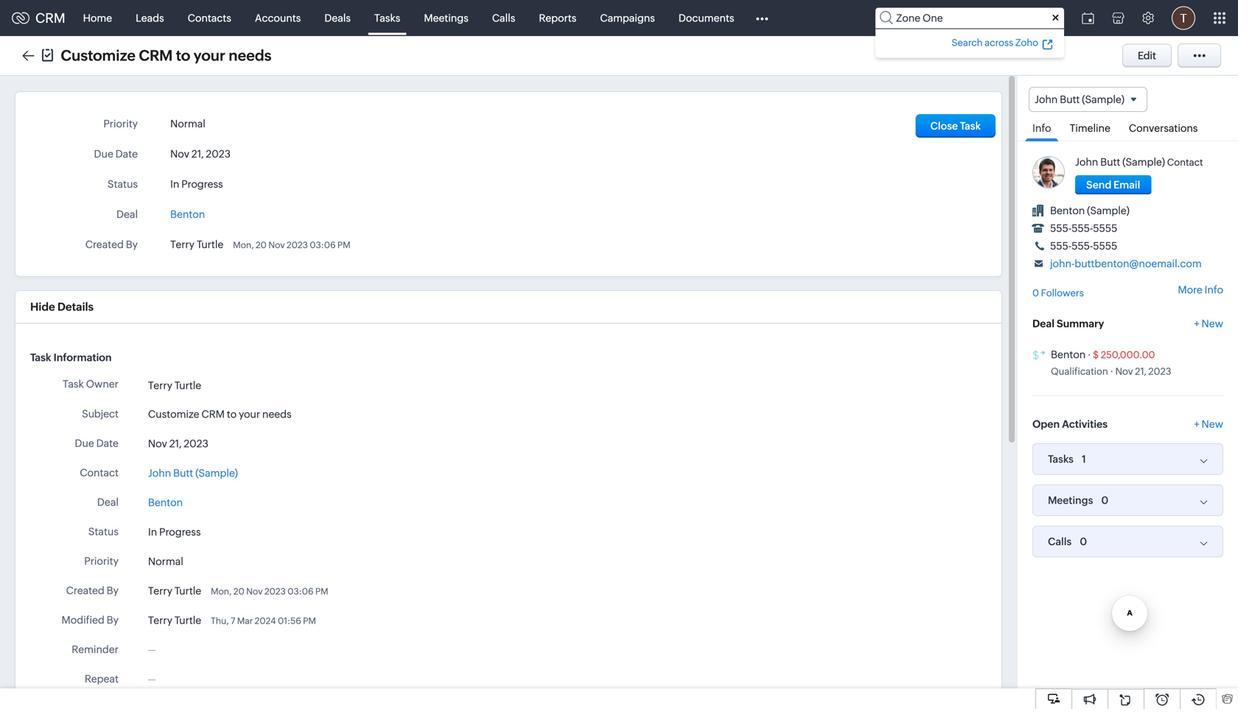 Task type: describe. For each thing, give the bounding box(es) containing it.
1 horizontal spatial tasks
[[1048, 454, 1074, 466]]

1 5555 from the top
[[1093, 223, 1118, 235]]

0 vertical spatial by
[[126, 239, 138, 251]]

0 vertical spatial 21,
[[192, 148, 204, 160]]

hide details link
[[30, 301, 94, 314]]

2 vertical spatial 21,
[[169, 438, 182, 450]]

subject
[[82, 408, 119, 420]]

0 vertical spatial info
[[1033, 123, 1052, 134]]

0 vertical spatial customize crm to your needs
[[61, 47, 272, 64]]

close task link
[[916, 114, 996, 138]]

0 vertical spatial your
[[194, 47, 225, 64]]

0 vertical spatial due date
[[94, 148, 138, 160]]

1 vertical spatial mon, 20 nov 2023 03:06 pm
[[211, 587, 328, 597]]

0 vertical spatial task
[[960, 120, 981, 132]]

campaigns link
[[588, 0, 667, 36]]

1 vertical spatial to
[[227, 409, 237, 420]]

1 horizontal spatial ·
[[1110, 366, 1114, 378]]

0 vertical spatial mon, 20 nov 2023 03:06 pm
[[233, 240, 351, 250]]

profile image
[[1172, 6, 1196, 30]]

1 vertical spatial status
[[88, 526, 119, 538]]

0 horizontal spatial contact
[[80, 467, 119, 479]]

1 vertical spatial deal
[[1033, 318, 1055, 330]]

task for task owner
[[63, 379, 84, 390]]

1 vertical spatial progress
[[159, 527, 201, 538]]

information
[[54, 352, 112, 364]]

1 horizontal spatial in
[[170, 178, 179, 190]]

1
[[1082, 454, 1086, 466]]

250,000.00
[[1101, 350, 1156, 361]]

leads
[[136, 12, 164, 24]]

documents link
[[667, 0, 746, 36]]

0 horizontal spatial john butt (sample) link
[[148, 466, 238, 481]]

1 vertical spatial info
[[1205, 284, 1224, 296]]

21, inside benton · $ 250,000.00 qualification · nov 21, 2023
[[1135, 366, 1147, 378]]

activities
[[1062, 419, 1108, 431]]

0 vertical spatial status
[[108, 178, 138, 190]]

leads link
[[124, 0, 176, 36]]

1 555-555-5555 from the top
[[1051, 223, 1118, 235]]

open
[[1033, 419, 1060, 431]]

john butt (sample) inside john butt (sample) field
[[1035, 94, 1125, 105]]

tasks link
[[363, 0, 412, 36]]

1 vertical spatial nov 21, 2023
[[148, 438, 209, 450]]

conversations
[[1129, 123, 1198, 134]]

open activities
[[1033, 419, 1108, 431]]

1 vertical spatial in
[[148, 527, 157, 538]]

accounts
[[255, 12, 301, 24]]

0 horizontal spatial crm
[[35, 11, 65, 26]]

0 vertical spatial created
[[85, 239, 124, 251]]

john-buttbenton@noemail.com
[[1051, 258, 1202, 270]]

1 vertical spatial 03:06
[[288, 587, 314, 597]]

contacts
[[188, 12, 231, 24]]

2 horizontal spatial crm
[[202, 409, 225, 420]]

1 vertical spatial priority
[[84, 556, 119, 568]]

benton for benton (sample)
[[1051, 205, 1085, 217]]

task owner
[[63, 379, 119, 390]]

modified
[[62, 615, 105, 626]]

0 horizontal spatial meetings
[[424, 12, 469, 24]]

7
[[231, 617, 235, 626]]

0 vertical spatial benton link
[[170, 204, 205, 220]]

hide
[[30, 301, 55, 314]]

0 vertical spatial 03:06
[[310, 240, 336, 250]]

1 vertical spatial due
[[75, 438, 94, 450]]

0 vertical spatial progress
[[181, 178, 223, 190]]

0 horizontal spatial john butt (sample)
[[148, 468, 238, 479]]

1 horizontal spatial mon,
[[233, 240, 254, 250]]

search across zoho
[[952, 37, 1039, 48]]

1 vertical spatial crm
[[139, 47, 173, 64]]

2 horizontal spatial john
[[1076, 156, 1099, 168]]

1 + from the top
[[1195, 318, 1200, 330]]

more info
[[1178, 284, 1224, 296]]

1 vertical spatial needs
[[262, 409, 292, 420]]

0 vertical spatial in progress
[[170, 178, 223, 190]]

timeline
[[1070, 123, 1111, 134]]

0 followers
[[1033, 288, 1084, 299]]

1 vertical spatial meetings
[[1048, 495, 1094, 507]]

benton · $ 250,000.00 qualification · nov 21, 2023
[[1051, 349, 1172, 378]]

benton (sample) link
[[1051, 205, 1130, 217]]

meetings link
[[412, 0, 480, 36]]

reminder
[[72, 644, 119, 656]]

deals
[[325, 12, 351, 24]]

search across zoho link
[[950, 35, 1056, 50]]

$
[[1093, 350, 1099, 361]]

0 vertical spatial needs
[[229, 47, 272, 64]]

2 horizontal spatial butt
[[1101, 156, 1121, 168]]

1 vertical spatial created by
[[66, 585, 119, 597]]

across
[[985, 37, 1014, 48]]

01:56
[[278, 617, 301, 626]]

Search field
[[876, 8, 1065, 28]]

1 horizontal spatial your
[[239, 409, 260, 420]]

benton inside benton · $ 250,000.00 qualification · nov 21, 2023
[[1051, 349, 1086, 361]]

1 vertical spatial normal
[[148, 556, 183, 568]]

repeat
[[85, 674, 119, 685]]

0 horizontal spatial 0
[[1033, 288, 1039, 299]]

0 vertical spatial priority
[[104, 118, 138, 130]]

task information
[[30, 352, 112, 364]]

nov inside benton · $ 250,000.00 qualification · nov 21, 2023
[[1116, 366, 1133, 378]]

followers
[[1041, 288, 1084, 299]]

2 vertical spatial john
[[148, 468, 171, 479]]

reports
[[539, 12, 577, 24]]

search
[[952, 37, 983, 48]]

0 horizontal spatial ·
[[1088, 350, 1091, 361]]

1 vertical spatial by
[[107, 585, 119, 597]]

summary
[[1057, 318, 1105, 330]]

benton for the topmost the 'benton' link
[[170, 209, 205, 220]]

1 new from the top
[[1202, 318, 1224, 330]]

info link
[[1025, 112, 1059, 142]]



Task type: vqa. For each thing, say whether or not it's contained in the screenshot.


Task type: locate. For each thing, give the bounding box(es) containing it.
(sample)
[[1082, 94, 1125, 105], [1123, 156, 1165, 168], [1087, 205, 1130, 217], [195, 468, 238, 479]]

close task
[[931, 120, 981, 132]]

2023 inside benton · $ 250,000.00 qualification · nov 21, 2023
[[1149, 366, 1172, 378]]

deals link
[[313, 0, 363, 36]]

qualification
[[1051, 366, 1109, 378]]

0 vertical spatial 5555
[[1093, 223, 1118, 235]]

owner
[[86, 379, 119, 390]]

0 for calls
[[1080, 536, 1087, 548]]

21,
[[192, 148, 204, 160], [1135, 366, 1147, 378], [169, 438, 182, 450]]

0 vertical spatial + new
[[1195, 318, 1224, 330]]

1 vertical spatial 5555
[[1093, 240, 1118, 252]]

2023
[[206, 148, 231, 160], [287, 240, 308, 250], [1149, 366, 1172, 378], [184, 438, 209, 450], [265, 587, 286, 597]]

buttbenton@noemail.com
[[1075, 258, 1202, 270]]

1 vertical spatial john
[[1076, 156, 1099, 168]]

+ new
[[1195, 318, 1224, 330], [1195, 419, 1224, 431]]

None button
[[1076, 176, 1152, 195]]

1 horizontal spatial john
[[1035, 94, 1058, 105]]

0 vertical spatial due
[[94, 148, 113, 160]]

555-555-5555 up john- on the right top of page
[[1051, 240, 1118, 252]]

home link
[[71, 0, 124, 36]]

created by
[[85, 239, 138, 251], [66, 585, 119, 597]]

john-
[[1051, 258, 1075, 270]]

2 horizontal spatial 0
[[1102, 495, 1109, 507]]

2 vertical spatial 0
[[1080, 536, 1087, 548]]

0 horizontal spatial your
[[194, 47, 225, 64]]

created up 'modified'
[[66, 585, 105, 597]]

in
[[170, 178, 179, 190], [148, 527, 157, 538]]

more
[[1178, 284, 1203, 296]]

1 vertical spatial date
[[96, 438, 119, 450]]

1 vertical spatial butt
[[1101, 156, 1121, 168]]

info left the timeline
[[1033, 123, 1052, 134]]

crm link
[[12, 11, 65, 26]]

· down the 250,000.00
[[1110, 366, 1114, 378]]

customize right 'subject'
[[148, 409, 199, 420]]

priority
[[104, 118, 138, 130], [84, 556, 119, 568]]

profile element
[[1163, 0, 1205, 36]]

0 vertical spatial customize
[[61, 47, 136, 64]]

john inside field
[[1035, 94, 1058, 105]]

task left information
[[30, 352, 51, 364]]

1 vertical spatial pm
[[315, 587, 328, 597]]

1 horizontal spatial task
[[63, 379, 84, 390]]

1 vertical spatial your
[[239, 409, 260, 420]]

close
[[931, 120, 958, 132]]

0 horizontal spatial 20
[[234, 587, 245, 597]]

2 vertical spatial by
[[107, 615, 119, 626]]

0 horizontal spatial in
[[148, 527, 157, 538]]

2 vertical spatial pm
[[303, 617, 316, 626]]

2 555-555-5555 from the top
[[1051, 240, 1118, 252]]

·
[[1088, 350, 1091, 361], [1110, 366, 1114, 378]]

0 horizontal spatial 21,
[[169, 438, 182, 450]]

2 + from the top
[[1195, 419, 1200, 431]]

0 horizontal spatial task
[[30, 352, 51, 364]]

John Butt (Sample) field
[[1029, 87, 1148, 112]]

0 horizontal spatial mon,
[[211, 587, 232, 597]]

butt inside john butt (sample) link
[[173, 468, 193, 479]]

1 vertical spatial customize crm to your needs
[[148, 409, 292, 420]]

1 horizontal spatial calls
[[1048, 536, 1072, 548]]

benton (sample)
[[1051, 205, 1130, 217]]

calls link
[[480, 0, 527, 36]]

benton for the 'benton' link to the bottom
[[148, 497, 183, 509]]

0 vertical spatial pm
[[338, 240, 351, 250]]

0 vertical spatial contact
[[1168, 157, 1204, 168]]

due
[[94, 148, 113, 160], [75, 438, 94, 450]]

calls
[[492, 12, 515, 24], [1048, 536, 1072, 548]]

0 vertical spatial mon,
[[233, 240, 254, 250]]

benton link
[[170, 204, 205, 220], [1051, 349, 1086, 361], [148, 495, 183, 511]]

555-
[[1051, 223, 1072, 235], [1072, 223, 1093, 235], [1051, 240, 1072, 252], [1072, 240, 1093, 252]]

john butt (sample) contact
[[1076, 156, 1204, 168]]

edit button
[[1123, 44, 1172, 67]]

1 + new from the top
[[1195, 318, 1224, 330]]

task right close
[[960, 120, 981, 132]]

butt
[[1060, 94, 1080, 105], [1101, 156, 1121, 168], [173, 468, 193, 479]]

thu, 7 mar 2024 01:56 pm
[[211, 617, 316, 626]]

1 vertical spatial john butt (sample) link
[[148, 466, 238, 481]]

1 vertical spatial benton link
[[1051, 349, 1086, 361]]

5555
[[1093, 223, 1118, 235], [1093, 240, 1118, 252]]

0 vertical spatial john
[[1035, 94, 1058, 105]]

info right more
[[1205, 284, 1224, 296]]

2 5555 from the top
[[1093, 240, 1118, 252]]

2024
[[255, 617, 276, 626]]

nov
[[170, 148, 189, 160], [269, 240, 285, 250], [1116, 366, 1133, 378], [148, 438, 167, 450], [246, 587, 263, 597]]

1 vertical spatial contact
[[80, 467, 119, 479]]

edit
[[1138, 50, 1157, 62]]

0 vertical spatial 555-555-5555
[[1051, 223, 1118, 235]]

zoho
[[1016, 37, 1039, 48]]

0 vertical spatial normal
[[170, 118, 206, 130]]

tasks
[[374, 12, 401, 24], [1048, 454, 1074, 466]]

1 vertical spatial john butt (sample)
[[148, 468, 238, 479]]

john
[[1035, 94, 1058, 105], [1076, 156, 1099, 168], [148, 468, 171, 479]]

1 horizontal spatial 21,
[[192, 148, 204, 160]]

0 vertical spatial in
[[170, 178, 179, 190]]

0 horizontal spatial butt
[[173, 468, 193, 479]]

0 vertical spatial butt
[[1060, 94, 1080, 105]]

2 vertical spatial butt
[[173, 468, 193, 479]]

timeline link
[[1063, 112, 1118, 141]]

john-buttbenton@noemail.com link
[[1051, 258, 1202, 270]]

campaigns
[[600, 12, 655, 24]]

555-555-5555
[[1051, 223, 1118, 235], [1051, 240, 1118, 252]]

0 horizontal spatial calls
[[492, 12, 515, 24]]

0 vertical spatial calls
[[492, 12, 515, 24]]

0 vertical spatial john butt (sample)
[[1035, 94, 1125, 105]]

2 new from the top
[[1202, 419, 1224, 431]]

status
[[108, 178, 138, 190], [88, 526, 119, 538]]

contact down conversations
[[1168, 157, 1204, 168]]

+
[[1195, 318, 1200, 330], [1195, 419, 1200, 431]]

created by up modified by
[[66, 585, 119, 597]]

0 vertical spatial deal
[[116, 209, 138, 220]]

reports link
[[527, 0, 588, 36]]

1 vertical spatial new
[[1202, 419, 1224, 431]]

1 horizontal spatial john butt (sample) link
[[1076, 156, 1165, 168]]

documents
[[679, 12, 735, 24]]

mon,
[[233, 240, 254, 250], [211, 587, 232, 597]]

1 vertical spatial tasks
[[1048, 454, 1074, 466]]

more info link
[[1178, 284, 1224, 296]]

modified by
[[62, 615, 119, 626]]

1 vertical spatial 20
[[234, 587, 245, 597]]

1 vertical spatial 0
[[1102, 495, 1109, 507]]

contact inside john butt (sample) contact
[[1168, 157, 1204, 168]]

to
[[176, 47, 190, 64], [227, 409, 237, 420]]

1 horizontal spatial to
[[227, 409, 237, 420]]

0 horizontal spatial to
[[176, 47, 190, 64]]

thu,
[[211, 617, 229, 626]]

1 vertical spatial + new
[[1195, 419, 1224, 431]]

1 vertical spatial customize
[[148, 409, 199, 420]]

deal summary
[[1033, 318, 1105, 330]]

turtle
[[197, 239, 224, 251], [175, 380, 201, 392], [175, 586, 201, 597], [175, 615, 201, 627]]

calendar image
[[1082, 12, 1095, 24]]

details
[[58, 301, 94, 314]]

Other Modules field
[[746, 6, 778, 30]]

0 horizontal spatial tasks
[[374, 12, 401, 24]]

task
[[960, 120, 981, 132], [30, 352, 51, 364], [63, 379, 84, 390]]

terry turtle
[[170, 239, 224, 251], [148, 380, 201, 392], [148, 586, 201, 597], [148, 615, 201, 627]]

0
[[1033, 288, 1039, 299], [1102, 495, 1109, 507], [1080, 536, 1087, 548]]

task down task information
[[63, 379, 84, 390]]

5555 up john-buttbenton@noemail.com link
[[1093, 240, 1118, 252]]

crm
[[35, 11, 65, 26], [139, 47, 173, 64], [202, 409, 225, 420]]

create menu image
[[1037, 0, 1073, 36]]

logo image
[[12, 12, 29, 24]]

· left the $
[[1088, 350, 1091, 361]]

contact
[[1168, 157, 1204, 168], [80, 467, 119, 479]]

2 vertical spatial deal
[[97, 497, 119, 509]]

0 vertical spatial created by
[[85, 239, 138, 251]]

1 vertical spatial calls
[[1048, 536, 1072, 548]]

5555 down benton (sample) link
[[1093, 223, 1118, 235]]

contacts link
[[176, 0, 243, 36]]

1 horizontal spatial butt
[[1060, 94, 1080, 105]]

0 vertical spatial tasks
[[374, 12, 401, 24]]

contact down 'subject'
[[80, 467, 119, 479]]

by
[[126, 239, 138, 251], [107, 585, 119, 597], [107, 615, 119, 626]]

0 vertical spatial to
[[176, 47, 190, 64]]

terry
[[170, 239, 195, 251], [148, 380, 172, 392], [148, 586, 172, 597], [148, 615, 172, 627]]

03:06
[[310, 240, 336, 250], [288, 587, 314, 597]]

0 vertical spatial nov 21, 2023
[[170, 148, 231, 160]]

1 horizontal spatial 20
[[256, 240, 267, 250]]

butt inside john butt (sample) field
[[1060, 94, 1080, 105]]

conversations link
[[1122, 112, 1206, 141]]

+ new link
[[1195, 318, 1224, 337]]

new
[[1202, 318, 1224, 330], [1202, 419, 1224, 431]]

0 for meetings
[[1102, 495, 1109, 507]]

customize down home
[[61, 47, 136, 64]]

accounts link
[[243, 0, 313, 36]]

hide details
[[30, 301, 94, 314]]

meetings down 1
[[1048, 495, 1094, 507]]

mar
[[237, 617, 253, 626]]

home
[[83, 12, 112, 24]]

0 horizontal spatial customize
[[61, 47, 136, 64]]

task for task information
[[30, 352, 51, 364]]

0 vertical spatial 20
[[256, 240, 267, 250]]

1 vertical spatial +
[[1195, 419, 1200, 431]]

2 vertical spatial crm
[[202, 409, 225, 420]]

tasks left 1
[[1048, 454, 1074, 466]]

2 vertical spatial benton link
[[148, 495, 183, 511]]

john butt (sample)
[[1035, 94, 1125, 105], [148, 468, 238, 479]]

1 vertical spatial created
[[66, 585, 105, 597]]

555-555-5555 down benton (sample) link
[[1051, 223, 1118, 235]]

meetings left calls link at the top left of the page
[[424, 12, 469, 24]]

2 horizontal spatial task
[[960, 120, 981, 132]]

1 horizontal spatial customize
[[148, 409, 199, 420]]

john butt (sample) link
[[1076, 156, 1165, 168], [148, 466, 238, 481]]

created up details
[[85, 239, 124, 251]]

due date
[[94, 148, 138, 160], [75, 438, 119, 450]]

progress
[[181, 178, 223, 190], [159, 527, 201, 538]]

1 vertical spatial due date
[[75, 438, 119, 450]]

tasks right deals "link"
[[374, 12, 401, 24]]

1 vertical spatial in progress
[[148, 527, 201, 538]]

1 vertical spatial ·
[[1110, 366, 1114, 378]]

0 vertical spatial +
[[1195, 318, 1200, 330]]

deal
[[116, 209, 138, 220], [1033, 318, 1055, 330], [97, 497, 119, 509]]

0 vertical spatial date
[[115, 148, 138, 160]]

created by up details
[[85, 239, 138, 251]]

pm
[[338, 240, 351, 250], [315, 587, 328, 597], [303, 617, 316, 626]]

2 + new from the top
[[1195, 419, 1224, 431]]

mon, 20 nov 2023 03:06 pm
[[233, 240, 351, 250], [211, 587, 328, 597]]

(sample) inside field
[[1082, 94, 1125, 105]]



